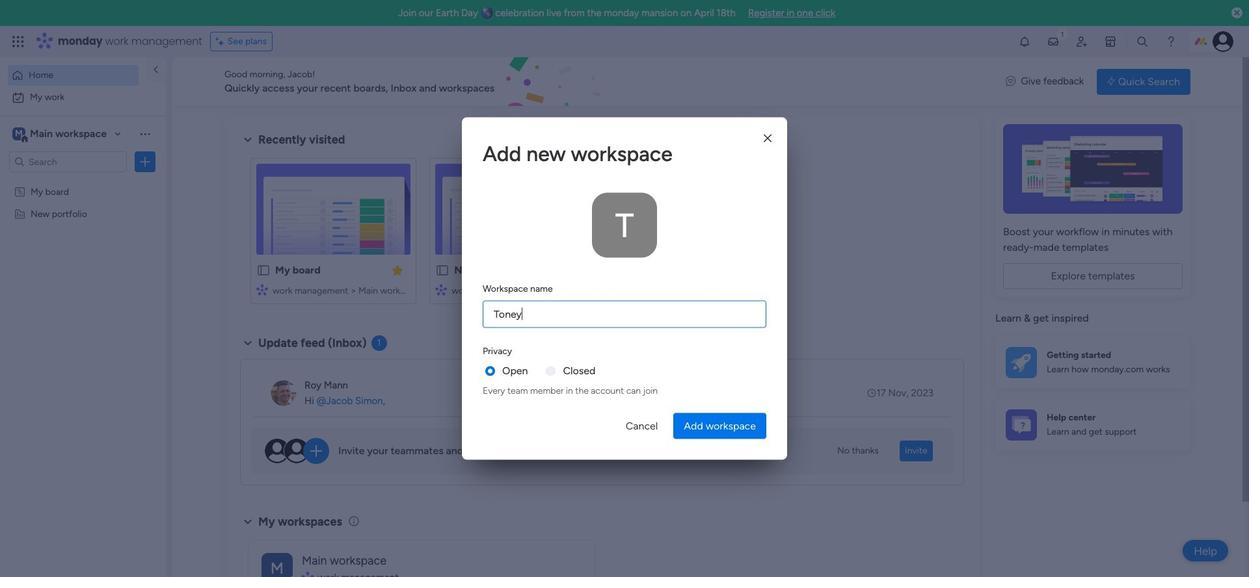 Task type: describe. For each thing, give the bounding box(es) containing it.
templates image image
[[1008, 124, 1179, 214]]

2 vertical spatial option
[[0, 180, 166, 183]]

public board image for component icon
[[436, 264, 450, 278]]

1 vertical spatial workspace image
[[592, 193, 657, 258]]

close image
[[764, 133, 772, 143]]

remove from favorites image
[[391, 264, 404, 277]]

getting started element
[[996, 337, 1191, 389]]

help image
[[1165, 35, 1178, 48]]

update feed image
[[1047, 35, 1060, 48]]

close my workspaces image
[[240, 515, 256, 530]]

0 vertical spatial option
[[8, 65, 139, 86]]

1 element
[[371, 336, 387, 351]]

1 vertical spatial option
[[8, 87, 158, 108]]

public board image for component image
[[256, 264, 271, 278]]

1 image
[[1057, 27, 1069, 41]]

2 heading from the top
[[483, 282, 553, 296]]

select product image
[[12, 35, 25, 48]]

workspace image
[[262, 554, 293, 578]]

component image
[[256, 284, 268, 296]]

Search in workspace field
[[27, 155, 109, 170]]

roy mann image
[[271, 381, 297, 407]]

help center element
[[996, 399, 1191, 451]]



Task type: vqa. For each thing, say whether or not it's contained in the screenshot.
option
yes



Task type: locate. For each thing, give the bounding box(es) containing it.
public board image up component icon
[[436, 264, 450, 278]]

2 vertical spatial heading
[[483, 345, 512, 358]]

0 horizontal spatial workspace image
[[12, 127, 25, 141]]

public board image
[[256, 264, 271, 278], [436, 264, 450, 278]]

v2 bolt switch image
[[1108, 75, 1115, 89]]

1 public board image from the left
[[256, 264, 271, 278]]

Choose a name for your workspace field
[[483, 301, 767, 328]]

jacob simon image
[[1213, 31, 1234, 52]]

v2 user feedback image
[[1006, 74, 1016, 89]]

component image
[[436, 284, 447, 296]]

1 horizontal spatial workspace image
[[592, 193, 657, 258]]

see plans image
[[216, 34, 228, 49]]

workspace selection element
[[12, 126, 109, 143]]

1 vertical spatial heading
[[483, 282, 553, 296]]

quick search results list box
[[240, 148, 965, 320]]

monday marketplace image
[[1105, 35, 1118, 48]]

0 horizontal spatial public board image
[[256, 264, 271, 278]]

close update feed (inbox) image
[[240, 336, 256, 351]]

invite members image
[[1076, 35, 1089, 48]]

workspace image
[[12, 127, 25, 141], [592, 193, 657, 258]]

notifications image
[[1019, 35, 1032, 48]]

option
[[8, 65, 139, 86], [8, 87, 158, 108], [0, 180, 166, 183]]

1 heading from the top
[[483, 138, 767, 170]]

search everything image
[[1136, 35, 1149, 48]]

heading
[[483, 138, 767, 170], [483, 282, 553, 296], [483, 345, 512, 358]]

0 vertical spatial workspace image
[[12, 127, 25, 141]]

0 vertical spatial heading
[[483, 138, 767, 170]]

3 heading from the top
[[483, 345, 512, 358]]

1 horizontal spatial public board image
[[436, 264, 450, 278]]

close recently visited image
[[240, 132, 256, 148]]

2 public board image from the left
[[436, 264, 450, 278]]

public board image up component image
[[256, 264, 271, 278]]

list box
[[0, 178, 166, 401]]



